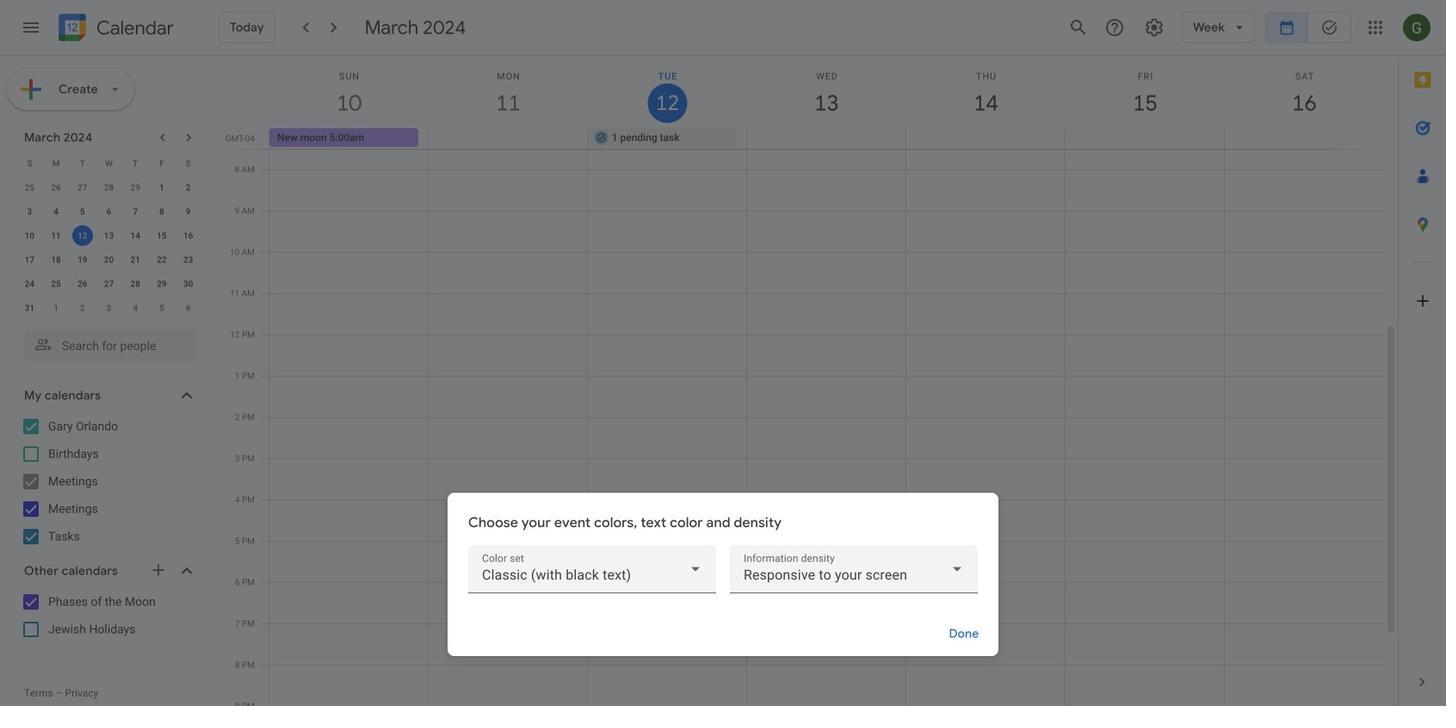 Task type: vqa. For each thing, say whether or not it's contained in the screenshot.
February 28 element
yes



Task type: locate. For each thing, give the bounding box(es) containing it.
cell
[[429, 128, 588, 149], [747, 128, 906, 149], [906, 128, 1065, 149], [1065, 128, 1224, 149], [1224, 128, 1383, 149], [69, 224, 96, 248]]

15 element
[[151, 226, 172, 246]]

14 element
[[125, 226, 146, 246]]

16 element
[[178, 226, 199, 246]]

5 element
[[72, 201, 93, 222]]

february 29 element
[[125, 177, 146, 198]]

19 element
[[72, 250, 93, 270]]

23 element
[[178, 250, 199, 270]]

8 element
[[151, 201, 172, 222]]

12, today element
[[72, 226, 93, 246]]

3 element
[[19, 201, 40, 222]]

main drawer image
[[21, 17, 41, 38]]

None search field
[[0, 324, 214, 362]]

22 element
[[151, 250, 172, 270]]

march 2024 grid
[[16, 152, 201, 320]]

row group
[[16, 176, 201, 320]]

grid
[[220, 56, 1398, 707]]

25 element
[[46, 274, 66, 294]]

4 element
[[46, 201, 66, 222]]

17 element
[[19, 250, 40, 270]]

dialog
[[448, 493, 999, 657]]

20 element
[[99, 250, 119, 270]]

21 element
[[125, 250, 146, 270]]

april 6 element
[[178, 298, 199, 319]]

row
[[262, 128, 1398, 149], [16, 152, 201, 176], [16, 176, 201, 200], [16, 200, 201, 224], [16, 224, 201, 248], [16, 248, 201, 272], [16, 272, 201, 296], [16, 296, 201, 320]]

april 1 element
[[46, 298, 66, 319]]

calendar element
[[55, 10, 174, 48]]

heading
[[93, 18, 174, 38]]

tab list
[[1399, 56, 1446, 659]]

24 element
[[19, 274, 40, 294]]

april 3 element
[[99, 298, 119, 319]]

None field
[[468, 546, 716, 594], [730, 546, 978, 594], [468, 546, 716, 594], [730, 546, 978, 594]]

30 element
[[178, 274, 199, 294]]

9 element
[[178, 201, 199, 222]]

11 element
[[46, 226, 66, 246]]



Task type: describe. For each thing, give the bounding box(es) containing it.
april 4 element
[[125, 298, 146, 319]]

1 element
[[151, 177, 172, 198]]

13 element
[[99, 226, 119, 246]]

other calendars list
[[3, 589, 214, 644]]

28 element
[[125, 274, 146, 294]]

6 element
[[99, 201, 119, 222]]

february 25 element
[[19, 177, 40, 198]]

february 26 element
[[46, 177, 66, 198]]

cell inside march 2024 grid
[[69, 224, 96, 248]]

2 element
[[178, 177, 199, 198]]

my calendars list
[[3, 413, 214, 551]]

february 27 element
[[72, 177, 93, 198]]

18 element
[[46, 250, 66, 270]]

29 element
[[151, 274, 172, 294]]

april 5 element
[[151, 298, 172, 319]]

7 element
[[125, 201, 146, 222]]

april 2 element
[[72, 298, 93, 319]]

february 28 element
[[99, 177, 119, 198]]

26 element
[[72, 274, 93, 294]]

10 element
[[19, 226, 40, 246]]

31 element
[[19, 298, 40, 319]]

27 element
[[99, 274, 119, 294]]

heading inside calendar element
[[93, 18, 174, 38]]



